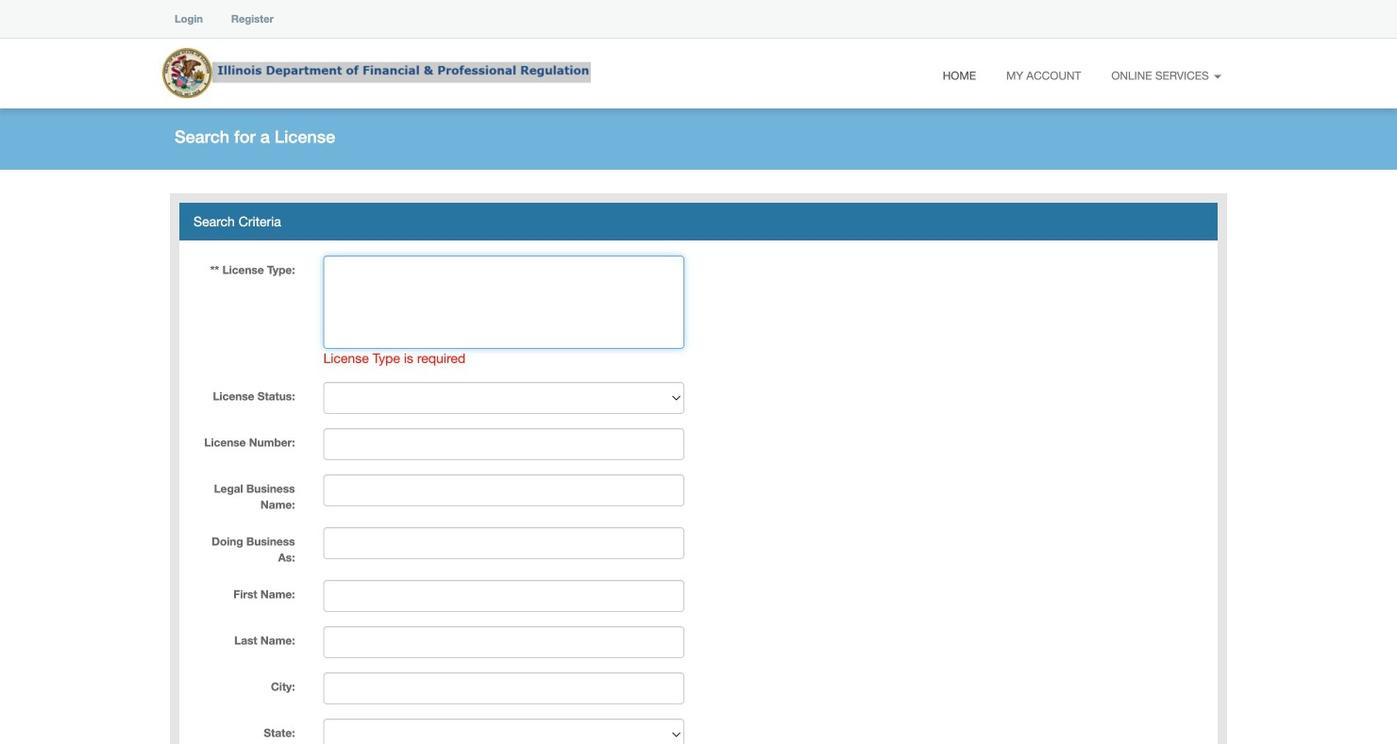 Task type: vqa. For each thing, say whether or not it's contained in the screenshot.
Illinois Department of Financial and Professional Regulation image at top left
yes



Task type: locate. For each thing, give the bounding box(es) containing it.
None text field
[[323, 581, 685, 613], [323, 627, 685, 659], [323, 673, 685, 705], [323, 581, 685, 613], [323, 627, 685, 659], [323, 673, 685, 705]]

None text field
[[323, 429, 685, 461], [323, 475, 685, 507], [323, 528, 685, 560], [323, 429, 685, 461], [323, 475, 685, 507], [323, 528, 685, 560]]

illinois department of financial and professional regulation image
[[161, 42, 591, 103]]



